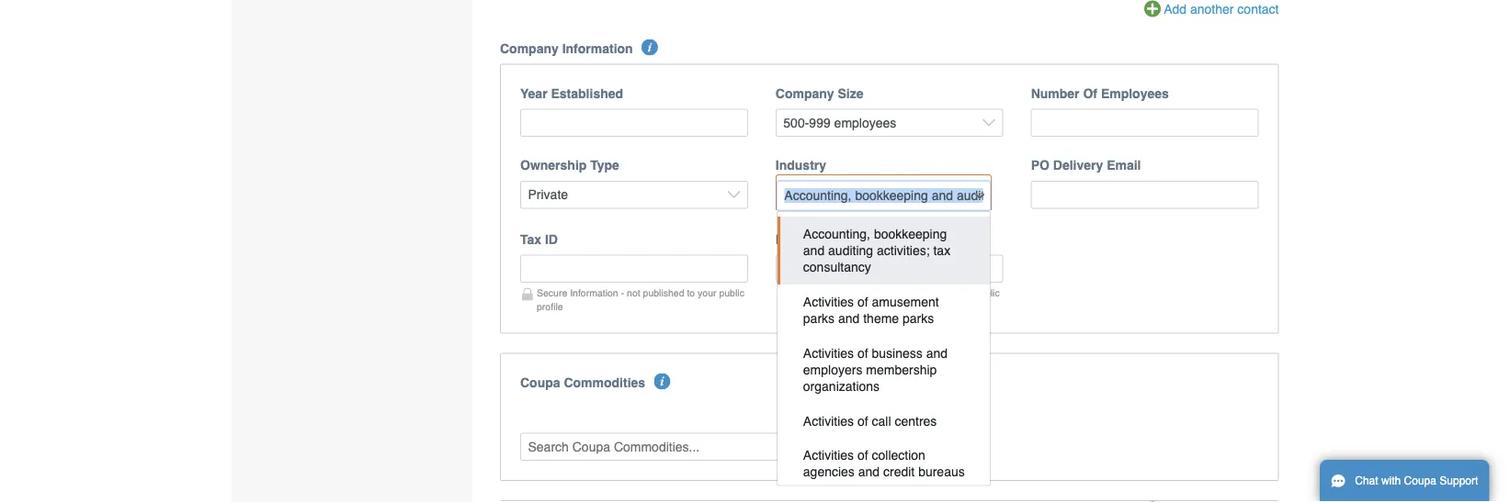 Task type: describe. For each thing, give the bounding box(es) containing it.
Tax ID text field
[[520, 255, 748, 283]]

1 published from the left
[[643, 288, 684, 299]]

activities for activities of collection agencies and credit bureaus
[[803, 448, 854, 463]]

1 parks from the left
[[803, 311, 835, 326]]

of for collection
[[858, 448, 868, 463]]

Year Established text field
[[520, 109, 748, 137]]

0 horizontal spatial coupa
[[520, 375, 560, 390]]

tax id
[[520, 232, 558, 247]]

add another contact button
[[1145, 0, 1279, 20]]

and inside activities of amusement parks and theme parks
[[838, 311, 860, 326]]

activities;
[[877, 243, 930, 258]]

of for business
[[858, 346, 868, 360]]

type
[[590, 158, 620, 173]]

Number Of Employees text field
[[1031, 109, 1259, 137]]

2 your from the left
[[953, 288, 972, 299]]

coupa commodities
[[520, 375, 645, 390]]

activities for activities of business and employers membership organizations
[[803, 346, 854, 360]]

accounting,
[[803, 226, 871, 241]]

business
[[872, 346, 923, 360]]

1 to from the left
[[687, 288, 695, 299]]

commodities
[[564, 375, 645, 390]]

contact
[[1238, 1, 1279, 16]]

coupa inside button
[[1404, 475, 1437, 488]]

established
[[551, 86, 623, 100]]

industry
[[776, 158, 827, 173]]

tax
[[520, 232, 542, 247]]

another
[[1191, 1, 1234, 16]]

company for company size
[[776, 86, 834, 100]]

2 secure information - not published to your public profile from the left
[[792, 288, 1000, 312]]

and inside activities of collection agencies and credit bureaus
[[858, 465, 880, 479]]

2 profile from the left
[[792, 301, 819, 312]]

company for company information
[[500, 41, 559, 55]]

employees
[[1101, 86, 1169, 100]]

additional information image
[[642, 39, 658, 55]]

1 profile from the left
[[537, 301, 563, 312]]

bureaus
[[919, 465, 965, 479]]

call
[[872, 413, 891, 428]]

company size
[[776, 86, 864, 100]]

year
[[520, 86, 548, 100]]

2 published from the left
[[899, 288, 940, 299]]

and inside the activities of business and employers membership organizations
[[926, 346, 948, 360]]

2 not from the left
[[882, 288, 896, 299]]

credit
[[884, 465, 915, 479]]

size
[[838, 86, 864, 100]]

po delivery email
[[1031, 158, 1141, 173]]

1 secure information - not published to your public profile from the left
[[537, 288, 745, 312]]

duns
[[776, 232, 812, 247]]

PO Delivery Email text field
[[1031, 181, 1259, 209]]

2 to from the left
[[943, 288, 951, 299]]

auditing
[[828, 243, 873, 258]]

of
[[1083, 86, 1098, 100]]

company information
[[500, 41, 633, 55]]

number of employees
[[1031, 86, 1169, 100]]

agencies
[[803, 465, 855, 479]]

activities of business and employers membership organizations
[[803, 346, 951, 394]]

Industry text field
[[778, 182, 990, 210]]

delivery
[[1053, 158, 1103, 173]]

activities of call centres
[[803, 413, 937, 428]]

information up "established"
[[562, 41, 633, 55]]

amusement
[[872, 294, 939, 309]]

DUNS text field
[[776, 255, 1004, 283]]

and inside accounting, bookkeeping and auditing activities; tax consultancy
[[803, 243, 825, 258]]

centres
[[895, 413, 937, 428]]

organizations
[[803, 379, 880, 394]]

membership
[[866, 362, 937, 377]]



Task type: locate. For each thing, give the bounding box(es) containing it.
1 horizontal spatial your
[[953, 288, 972, 299]]

profile
[[537, 301, 563, 312], [792, 301, 819, 312]]

profile down consultancy
[[792, 301, 819, 312]]

activities down organizations
[[803, 413, 854, 428]]

and up the membership
[[926, 346, 948, 360]]

support
[[1440, 475, 1479, 488]]

of inside activities of collection agencies and credit bureaus
[[858, 448, 868, 463]]

id
[[545, 232, 558, 247]]

2 secure from the left
[[792, 288, 823, 299]]

0 vertical spatial coupa
[[520, 375, 560, 390]]

po
[[1031, 158, 1050, 173]]

of inside the activities of business and employers membership organizations
[[858, 346, 868, 360]]

your
[[698, 288, 717, 299], [953, 288, 972, 299]]

your right amusement at the right bottom of the page
[[953, 288, 972, 299]]

2 of from the top
[[858, 346, 868, 360]]

company
[[500, 41, 559, 55], [776, 86, 834, 100]]

add another contact
[[1164, 1, 1279, 16]]

0 horizontal spatial secure information - not published to your public profile
[[537, 288, 745, 312]]

1 horizontal spatial secure
[[792, 288, 823, 299]]

2 - from the left
[[877, 288, 880, 299]]

1 horizontal spatial parks
[[903, 311, 934, 326]]

1 horizontal spatial published
[[899, 288, 940, 299]]

secure information - not published to your public profile down tax id text field
[[537, 288, 745, 312]]

consultancy
[[803, 260, 871, 275]]

with
[[1382, 475, 1401, 488]]

Search Coupa Commodities... field
[[520, 433, 796, 461]]

company up year
[[500, 41, 559, 55]]

0 horizontal spatial published
[[643, 288, 684, 299]]

ownership type
[[520, 158, 620, 173]]

your down tax id text field
[[698, 288, 717, 299]]

0 vertical spatial company
[[500, 41, 559, 55]]

to
[[687, 288, 695, 299], [943, 288, 951, 299]]

number
[[1031, 86, 1080, 100]]

not
[[627, 288, 640, 299], [882, 288, 896, 299]]

not down tax id text field
[[627, 288, 640, 299]]

1 horizontal spatial secure information - not published to your public profile
[[792, 288, 1000, 312]]

coupa
[[520, 375, 560, 390], [1404, 475, 1437, 488]]

4 of from the top
[[858, 448, 868, 463]]

1 vertical spatial coupa
[[1404, 475, 1437, 488]]

secure information - not published to your public profile down duns text field
[[792, 288, 1000, 312]]

information down consultancy
[[826, 288, 874, 299]]

activities inside the activities of business and employers membership organizations
[[803, 346, 854, 360]]

1 activities from the top
[[803, 294, 854, 309]]

3 of from the top
[[858, 413, 868, 428]]

of for amusement
[[858, 294, 868, 309]]

activities inside activities of amusement parks and theme parks
[[803, 294, 854, 309]]

tax
[[934, 243, 951, 258]]

1 horizontal spatial not
[[882, 288, 896, 299]]

collection
[[872, 448, 926, 463]]

0 horizontal spatial profile
[[537, 301, 563, 312]]

3 activities from the top
[[803, 413, 854, 428]]

1 horizontal spatial coupa
[[1404, 475, 1437, 488]]

- up the 'theme'
[[877, 288, 880, 299]]

additional information image
[[654, 374, 671, 390]]

parks
[[803, 311, 835, 326], [903, 311, 934, 326]]

list box containing accounting, bookkeeping and auditing activities; tax consultancy
[[777, 211, 991, 489]]

email
[[1107, 158, 1141, 173]]

to right amusement at the right bottom of the page
[[943, 288, 951, 299]]

parks up employers
[[803, 311, 835, 326]]

coupa right with
[[1404, 475, 1437, 488]]

activities for activities of amusement parks and theme parks
[[803, 294, 854, 309]]

0 horizontal spatial your
[[698, 288, 717, 299]]

and left "credit"
[[858, 465, 880, 479]]

2 public from the left
[[975, 288, 1000, 299]]

secure
[[537, 288, 567, 299], [792, 288, 823, 299]]

activities up agencies
[[803, 448, 854, 463]]

activities
[[803, 294, 854, 309], [803, 346, 854, 360], [803, 413, 854, 428], [803, 448, 854, 463]]

and left the 'theme'
[[838, 311, 860, 326]]

0 horizontal spatial -
[[621, 288, 624, 299]]

parks down amusement at the right bottom of the page
[[903, 311, 934, 326]]

4 activities from the top
[[803, 448, 854, 463]]

year established
[[520, 86, 623, 100]]

0 horizontal spatial public
[[719, 288, 745, 299]]

-
[[621, 288, 624, 299], [877, 288, 880, 299]]

activities of amusement parks and theme parks
[[803, 294, 943, 326]]

add
[[1164, 1, 1187, 16]]

public
[[719, 288, 745, 299], [975, 288, 1000, 299]]

selected list box
[[514, 412, 1265, 425]]

to down tax id text field
[[687, 288, 695, 299]]

0 horizontal spatial not
[[627, 288, 640, 299]]

activities of collection agencies and credit bureaus
[[803, 448, 965, 479]]

1 not from the left
[[627, 288, 640, 299]]

of down the "activities of call centres"
[[858, 448, 868, 463]]

chat
[[1355, 475, 1379, 488]]

- down tax id text field
[[621, 288, 624, 299]]

0 horizontal spatial to
[[687, 288, 695, 299]]

1 of from the top
[[858, 294, 868, 309]]

2 activities from the top
[[803, 346, 854, 360]]

bookkeeping
[[874, 226, 947, 241]]

1 horizontal spatial public
[[975, 288, 1000, 299]]

1 secure from the left
[[537, 288, 567, 299]]

activities for activities of call centres
[[803, 413, 854, 428]]

1 public from the left
[[719, 288, 745, 299]]

and down accounting, in the top of the page
[[803, 243, 825, 258]]

1 horizontal spatial to
[[943, 288, 951, 299]]

0 horizontal spatial parks
[[803, 311, 835, 326]]

1 horizontal spatial profile
[[792, 301, 819, 312]]

information down tax id text field
[[570, 288, 618, 299]]

information
[[562, 41, 633, 55], [570, 288, 618, 299], [826, 288, 874, 299]]

activities down consultancy
[[803, 294, 854, 309]]

of for call
[[858, 413, 868, 428]]

0 horizontal spatial secure
[[537, 288, 567, 299]]

of
[[858, 294, 868, 309], [858, 346, 868, 360], [858, 413, 868, 428], [858, 448, 868, 463]]

activities inside activities of collection agencies and credit bureaus
[[803, 448, 854, 463]]

published down duns text field
[[899, 288, 940, 299]]

company left the 'size'
[[776, 86, 834, 100]]

of up the 'theme'
[[858, 294, 868, 309]]

activities up employers
[[803, 346, 854, 360]]

list box
[[777, 211, 991, 489]]

1 vertical spatial company
[[776, 86, 834, 100]]

ownership
[[520, 158, 587, 173]]

profile down id
[[537, 301, 563, 312]]

secure information - not published to your public profile
[[537, 288, 745, 312], [792, 288, 1000, 312]]

secure down id
[[537, 288, 567, 299]]

1 horizontal spatial -
[[877, 288, 880, 299]]

published down tax id text field
[[643, 288, 684, 299]]

theme
[[863, 311, 899, 326]]

0 horizontal spatial company
[[500, 41, 559, 55]]

1 horizontal spatial company
[[776, 86, 834, 100]]

published
[[643, 288, 684, 299], [899, 288, 940, 299]]

chat with coupa support
[[1355, 475, 1479, 488]]

1 - from the left
[[621, 288, 624, 299]]

of left business in the right of the page
[[858, 346, 868, 360]]

of left call on the bottom right of page
[[858, 413, 868, 428]]

1 your from the left
[[698, 288, 717, 299]]

of inside activities of amusement parks and theme parks
[[858, 294, 868, 309]]

coupa left "commodities" at the bottom left of page
[[520, 375, 560, 390]]

secure down consultancy
[[792, 288, 823, 299]]

2 parks from the left
[[903, 311, 934, 326]]

accounting, bookkeeping and auditing activities; tax consultancy
[[803, 226, 954, 275]]

chat with coupa support button
[[1320, 461, 1490, 503]]

not down duns text field
[[882, 288, 896, 299]]

and
[[803, 243, 825, 258], [838, 311, 860, 326], [926, 346, 948, 360], [858, 465, 880, 479]]

employers
[[803, 362, 863, 377]]



Task type: vqa. For each thing, say whether or not it's contained in the screenshot.
Order Lines
no



